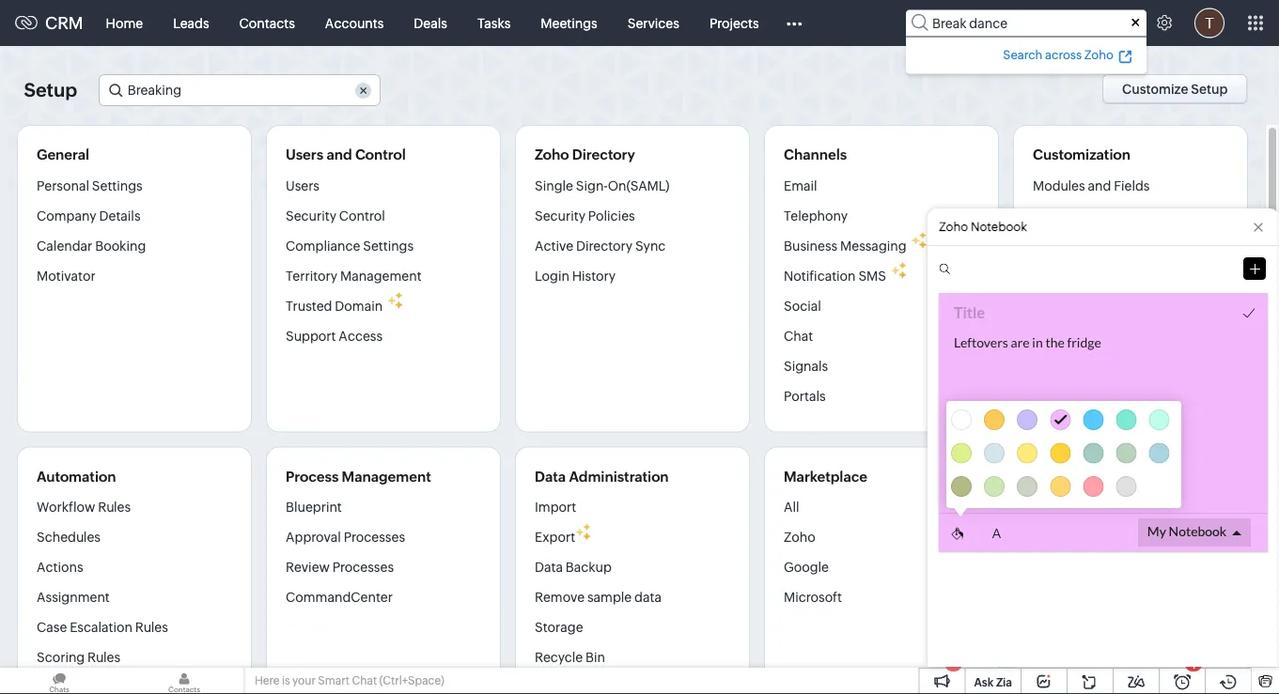 Task type: vqa. For each thing, say whether or not it's contained in the screenshot.
Search IMAGE
no



Task type: describe. For each thing, give the bounding box(es) containing it.
support
[[286, 329, 336, 344]]

and for users
[[327, 147, 352, 163]]

profile image
[[1195, 8, 1225, 38]]

all link
[[784, 499, 800, 523]]

settings for personal settings
[[92, 178, 143, 193]]

remove
[[535, 590, 585, 605]]

customize for customize home page
[[1033, 329, 1099, 344]]

process management
[[286, 469, 431, 485]]

data administration
[[535, 469, 669, 485]]

customize home page
[[1033, 329, 1172, 344]]

zia voice
[[1033, 500, 1088, 515]]

channels
[[784, 147, 847, 163]]

business
[[784, 238, 838, 253]]

rules for scoring rules
[[88, 651, 120, 666]]

signals image
[[1033, 0, 1069, 46]]

apis
[[1033, 530, 1059, 545]]

users link
[[286, 177, 320, 201]]

escalation
[[70, 620, 132, 636]]

recycle bin
[[535, 651, 605, 666]]

zoho for zoho notebook
[[939, 220, 969, 234]]

services link
[[613, 0, 695, 46]]

schedules
[[37, 530, 101, 545]]

review
[[286, 560, 330, 575]]

single
[[535, 178, 573, 193]]

search
[[1003, 47, 1043, 62]]

workflow rules
[[37, 500, 131, 515]]

security for security control
[[286, 208, 337, 223]]

tasks link
[[462, 0, 526, 46]]

login history
[[535, 268, 616, 283]]

users for users
[[286, 178, 320, 193]]

data for data administration
[[535, 469, 566, 485]]

active directory sync
[[535, 238, 666, 253]]

crm link
[[15, 13, 83, 33]]

sample
[[588, 590, 632, 605]]

recycle
[[535, 651, 583, 666]]

assignment link
[[37, 583, 110, 613]]

motivator link
[[37, 261, 96, 291]]

signals link
[[784, 351, 828, 381]]

telephony link
[[784, 201, 848, 231]]

contacts image
[[125, 668, 243, 695]]

here is your smart chat (ctrl+space)
[[255, 675, 444, 688]]

compliance
[[286, 238, 360, 253]]

leads
[[173, 16, 209, 31]]

customization
[[1033, 147, 1131, 163]]

email
[[784, 178, 817, 193]]

customize for customize setup
[[1122, 82, 1189, 97]]

here
[[255, 675, 280, 688]]

storage link
[[535, 613, 583, 643]]

security control link
[[286, 201, 385, 231]]

modules
[[1033, 178, 1085, 193]]

directory for zoho
[[572, 147, 635, 163]]

calendar booking
[[37, 238, 146, 253]]

booking
[[95, 238, 146, 253]]

chats image
[[0, 668, 118, 695]]

domain
[[335, 298, 383, 314]]

notification sms link
[[784, 261, 887, 291]]

import
[[535, 500, 576, 515]]

territory management link
[[286, 261, 422, 291]]

scoring rules link
[[37, 643, 120, 673]]

trusted domain
[[286, 298, 383, 314]]

scoring rules
[[37, 651, 120, 666]]

commandcenter link
[[286, 583, 393, 613]]

processes for approval processes
[[344, 530, 405, 545]]

apis link
[[1033, 523, 1059, 553]]

email link
[[784, 177, 817, 201]]

ask
[[974, 676, 994, 689]]

telephony
[[784, 208, 848, 223]]

case
[[37, 620, 67, 636]]

deals
[[414, 16, 447, 31]]

administration
[[569, 469, 669, 485]]

business messaging link
[[784, 231, 907, 261]]

directory for active
[[576, 238, 633, 253]]

active
[[535, 238, 574, 253]]

settings for compliance settings
[[363, 238, 414, 253]]

page
[[1141, 329, 1172, 344]]

(ctrl+space)
[[379, 675, 444, 688]]

motivator
[[37, 268, 96, 283]]

contacts
[[239, 16, 295, 31]]

sync
[[635, 238, 666, 253]]

rules inside case escalation rules "link"
[[135, 620, 168, 636]]

rules for workflow rules
[[98, 500, 131, 515]]

1 horizontal spatial chat
[[784, 329, 813, 344]]

0 horizontal spatial zia
[[996, 676, 1012, 689]]

data backup link
[[535, 553, 612, 583]]

meetings link
[[526, 0, 613, 46]]

data backup
[[535, 560, 612, 575]]

accounts link
[[310, 0, 399, 46]]

create menu image
[[987, 0, 1033, 46]]

1 horizontal spatial zia
[[1033, 500, 1051, 515]]

policies
[[588, 208, 635, 223]]

across
[[1045, 47, 1082, 62]]

notification
[[784, 268, 856, 283]]

territory management
[[286, 268, 422, 283]]

schedules link
[[37, 523, 101, 553]]

signals
[[784, 359, 828, 374]]



Task type: locate. For each thing, give the bounding box(es) containing it.
microsoft
[[784, 590, 842, 605]]

remove sample data
[[535, 590, 662, 605]]

Search text field
[[100, 75, 380, 105]]

users and control
[[286, 147, 406, 163]]

0 vertical spatial and
[[327, 147, 352, 163]]

notebook
[[971, 220, 1028, 234]]

0 vertical spatial settings
[[92, 178, 143, 193]]

workflow rules link
[[37, 499, 131, 523]]

1 horizontal spatial and
[[1088, 178, 1111, 193]]

1 vertical spatial customize
[[1033, 329, 1099, 344]]

access
[[339, 329, 383, 344]]

1 users from the top
[[286, 147, 324, 163]]

directory
[[572, 147, 635, 163], [576, 238, 633, 253]]

processes down approval processes
[[332, 560, 394, 575]]

calendar booking link
[[37, 231, 146, 261]]

bin
[[586, 651, 605, 666]]

customize down marketplace element
[[1122, 82, 1189, 97]]

1 horizontal spatial security
[[535, 208, 586, 223]]

review processes
[[286, 560, 394, 575]]

0 vertical spatial rules
[[98, 500, 131, 515]]

security
[[286, 208, 337, 223], [535, 208, 586, 223]]

developer
[[1033, 469, 1102, 485]]

company details
[[37, 208, 141, 223]]

management up 'approval processes' link
[[342, 469, 431, 485]]

sign-
[[576, 178, 608, 193]]

case escalation rules
[[37, 620, 168, 636]]

zia left voice on the right of page
[[1033, 500, 1051, 515]]

import link
[[535, 499, 576, 523]]

and
[[327, 147, 352, 163], [1088, 178, 1111, 193]]

zoho up single
[[535, 147, 569, 163]]

None field
[[99, 74, 381, 106]]

microsoft link
[[784, 583, 842, 613]]

1 security from the left
[[286, 208, 337, 223]]

approval
[[286, 530, 341, 545]]

zoho left notebook
[[939, 220, 969, 234]]

home inside "link"
[[1101, 329, 1138, 344]]

customize inside customize home page "link"
[[1033, 329, 1099, 344]]

home right crm
[[106, 16, 143, 31]]

support access link
[[286, 321, 383, 351]]

control inside security control link
[[339, 208, 385, 223]]

messaging
[[840, 238, 907, 253]]

management
[[340, 268, 422, 283], [342, 469, 431, 485]]

backup
[[566, 560, 612, 575]]

0 vertical spatial chat
[[784, 329, 813, 344]]

security for security policies
[[535, 208, 586, 223]]

users up "users" link
[[286, 147, 324, 163]]

single sign-on(saml)
[[535, 178, 670, 193]]

google link
[[784, 553, 829, 583]]

translations link
[[1033, 351, 1107, 381]]

1 vertical spatial directory
[[576, 238, 633, 253]]

0 vertical spatial management
[[340, 268, 422, 283]]

scoring
[[37, 651, 85, 666]]

1 vertical spatial management
[[342, 469, 431, 485]]

meetings
[[541, 16, 598, 31]]

chat down social
[[784, 329, 813, 344]]

0 horizontal spatial customize
[[1033, 329, 1099, 344]]

tasks
[[477, 16, 511, 31]]

personal settings
[[37, 178, 143, 193]]

translations
[[1033, 359, 1107, 374]]

0 vertical spatial users
[[286, 147, 324, 163]]

setup up general
[[24, 79, 77, 101]]

1 vertical spatial users
[[286, 178, 320, 193]]

and for modules
[[1088, 178, 1111, 193]]

case escalation rules link
[[37, 613, 168, 643]]

approval processes link
[[286, 523, 405, 553]]

1 horizontal spatial customize
[[1122, 82, 1189, 97]]

zia right the ask
[[996, 676, 1012, 689]]

approval processes
[[286, 530, 405, 545]]

space
[[1106, 469, 1147, 485]]

zoho link
[[784, 523, 816, 553]]

process
[[286, 469, 339, 485]]

history
[[572, 268, 616, 283]]

0 horizontal spatial setup
[[24, 79, 77, 101]]

2 data from the top
[[535, 560, 563, 575]]

zoho for zoho link
[[784, 530, 816, 545]]

0 horizontal spatial security
[[286, 208, 337, 223]]

zoho down all link
[[784, 530, 816, 545]]

trusted
[[286, 298, 332, 314]]

0 horizontal spatial chat
[[352, 675, 377, 688]]

1 vertical spatial home
[[1101, 329, 1138, 344]]

processes inside 'approval processes' link
[[344, 530, 405, 545]]

users up security control
[[286, 178, 320, 193]]

control up security control
[[355, 147, 406, 163]]

0 vertical spatial control
[[355, 147, 406, 163]]

settings up 'details'
[[92, 178, 143, 193]]

business messaging
[[784, 238, 907, 253]]

and up security control
[[327, 147, 352, 163]]

1 data from the top
[[535, 469, 566, 485]]

customize up translations link at right bottom
[[1033, 329, 1099, 344]]

users for users and control
[[286, 147, 324, 163]]

settings up territory management link
[[363, 238, 414, 253]]

rules inside workflow rules link
[[98, 500, 131, 515]]

wizards
[[1033, 208, 1081, 223]]

0 horizontal spatial home
[[106, 16, 143, 31]]

1 vertical spatial processes
[[332, 560, 394, 575]]

profile element
[[1184, 0, 1236, 46]]

sms
[[859, 268, 887, 283]]

search across zoho link
[[1001, 45, 1136, 64]]

2 users from the top
[[286, 178, 320, 193]]

setup down profile icon
[[1191, 82, 1228, 97]]

users
[[286, 147, 324, 163], [286, 178, 320, 193]]

1 horizontal spatial settings
[[363, 238, 414, 253]]

blueprint link
[[286, 499, 342, 523]]

security down "users" link
[[286, 208, 337, 223]]

security up active
[[535, 208, 586, 223]]

developer space
[[1033, 469, 1147, 485]]

processes inside review processes link
[[332, 560, 394, 575]]

security control
[[286, 208, 385, 223]]

assignment
[[37, 590, 110, 605]]

directory down policies
[[576, 238, 633, 253]]

and left fields
[[1088, 178, 1111, 193]]

recycle bin link
[[535, 643, 605, 673]]

notification sms
[[784, 268, 887, 283]]

zoho right across
[[1085, 47, 1114, 62]]

settings
[[92, 178, 143, 193], [363, 238, 414, 253]]

portals
[[784, 389, 826, 404]]

customize setup link
[[1103, 74, 1255, 104]]

fields
[[1114, 178, 1150, 193]]

company
[[37, 208, 97, 223]]

1 vertical spatial chat
[[352, 675, 377, 688]]

rules right workflow
[[98, 500, 131, 515]]

chat link
[[784, 321, 813, 351]]

customize inside customize setup button
[[1122, 82, 1189, 97]]

1 vertical spatial data
[[535, 560, 563, 575]]

0 vertical spatial customize
[[1122, 82, 1189, 97]]

actions
[[37, 560, 83, 575]]

and inside modules and fields link
[[1088, 178, 1111, 193]]

marketplace element
[[1107, 0, 1146, 46]]

2 security from the left
[[535, 208, 586, 223]]

control up the compliance settings
[[339, 208, 385, 223]]

management for territory management
[[340, 268, 422, 283]]

rules right the escalation
[[135, 620, 168, 636]]

0 vertical spatial zia
[[1033, 500, 1051, 515]]

rules down case escalation rules "link"
[[88, 651, 120, 666]]

all
[[784, 500, 800, 515]]

Search field
[[906, 10, 1147, 36]]

social link
[[784, 291, 821, 321]]

control
[[355, 147, 406, 163], [339, 208, 385, 223]]

crm
[[45, 13, 83, 33]]

data down export link
[[535, 560, 563, 575]]

home left page
[[1101, 329, 1138, 344]]

1 vertical spatial zia
[[996, 676, 1012, 689]]

processes for review processes
[[332, 560, 394, 575]]

1 vertical spatial and
[[1088, 178, 1111, 193]]

zoho for zoho directory
[[535, 147, 569, 163]]

chat right smart
[[352, 675, 377, 688]]

zoho notebook
[[939, 220, 1028, 234]]

1 horizontal spatial home
[[1101, 329, 1138, 344]]

customize setup
[[1122, 82, 1228, 97]]

0 vertical spatial directory
[[572, 147, 635, 163]]

zia
[[1033, 500, 1051, 515], [996, 676, 1012, 689]]

management up domain
[[340, 268, 422, 283]]

1 vertical spatial settings
[[363, 238, 414, 253]]

Other Modules field
[[774, 8, 815, 38]]

0 vertical spatial home
[[106, 16, 143, 31]]

compliance settings
[[286, 238, 414, 253]]

is
[[282, 675, 290, 688]]

0 vertical spatial processes
[[344, 530, 405, 545]]

trusted domain link
[[286, 291, 383, 321]]

export link
[[535, 523, 575, 553]]

zoho directory
[[535, 147, 635, 163]]

processes up review processes link
[[344, 530, 405, 545]]

management inside territory management link
[[340, 268, 422, 283]]

1 vertical spatial control
[[339, 208, 385, 223]]

voice
[[1054, 500, 1088, 515]]

data for data backup
[[535, 560, 563, 575]]

support access
[[286, 329, 383, 344]]

2 vertical spatial rules
[[88, 651, 120, 666]]

rules inside scoring rules link
[[88, 651, 120, 666]]

1 vertical spatial rules
[[135, 620, 168, 636]]

customize home page link
[[1033, 321, 1172, 351]]

1 horizontal spatial setup
[[1191, 82, 1228, 97]]

0 vertical spatial data
[[535, 469, 566, 485]]

leads link
[[158, 0, 224, 46]]

data up import
[[535, 469, 566, 485]]

0 horizontal spatial settings
[[92, 178, 143, 193]]

setup inside button
[[1191, 82, 1228, 97]]

0 horizontal spatial and
[[327, 147, 352, 163]]

workflow
[[37, 500, 95, 515]]

directory up single sign-on(saml)
[[572, 147, 635, 163]]

management for process management
[[342, 469, 431, 485]]

actions link
[[37, 553, 83, 583]]



